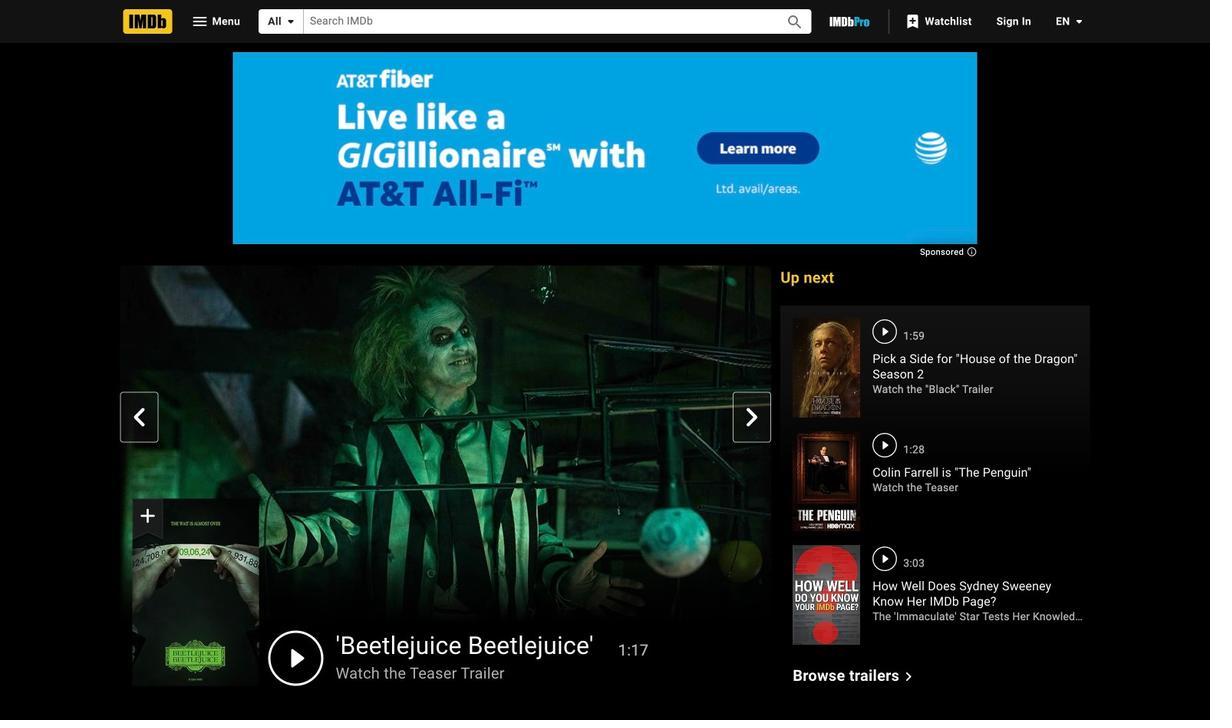 Task type: describe. For each thing, give the bounding box(es) containing it.
how well does sydney sweeney know her imdb page? image
[[793, 545, 861, 645]]

chevron right inline image
[[743, 408, 762, 426]]

'beetlejuice beetlejuice' image
[[120, 266, 772, 633]]

home image
[[123, 9, 172, 34]]

chevron right image
[[900, 668, 919, 686]]

chevron left inline image
[[130, 408, 149, 426]]

submit search image
[[786, 13, 805, 31]]

'beetlejuice beetlejuice' element
[[120, 266, 772, 686]]



Task type: locate. For each thing, give the bounding box(es) containing it.
None field
[[304, 10, 769, 33]]

the penguin image
[[793, 432, 861, 532]]

watchlist image
[[904, 12, 923, 31]]

Search IMDb text field
[[304, 10, 769, 33]]

arrow drop down image
[[1071, 12, 1089, 31]]

menu image
[[191, 12, 209, 31]]

None search field
[[259, 9, 812, 34]]

house of the dragon image
[[793, 318, 861, 418]]

beetlejuice beetlejuice image
[[132, 499, 259, 686], [132, 499, 259, 686]]

arrow drop down image
[[282, 12, 300, 31]]

group
[[120, 266, 772, 686], [132, 499, 259, 686]]



Task type: vqa. For each thing, say whether or not it's contained in the screenshot.
TV within "Link"
no



